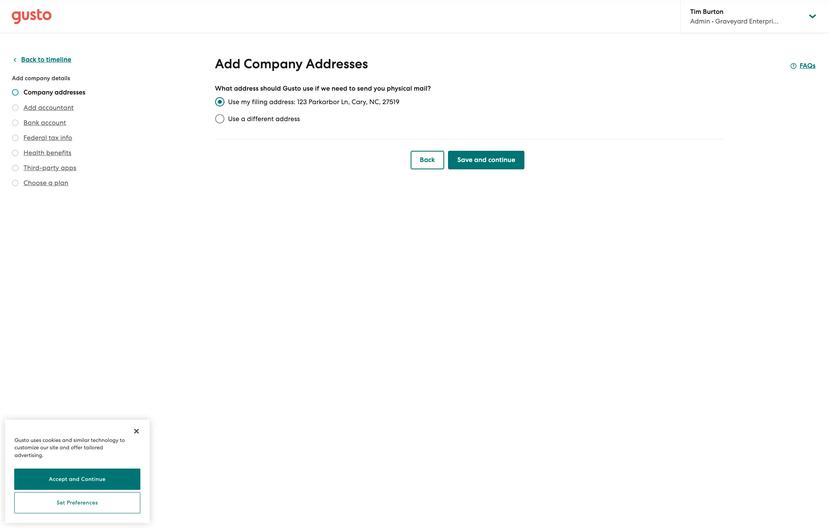 Task type: locate. For each thing, give the bounding box(es) containing it.
to
[[38, 56, 44, 64], [349, 84, 356, 93], [120, 437, 125, 443]]

parkarbor
[[309, 98, 340, 106]]

2 horizontal spatial to
[[349, 84, 356, 93]]

addresses
[[55, 88, 85, 96]]

site
[[50, 444, 58, 451]]

0 vertical spatial add
[[215, 56, 241, 72]]

offer
[[71, 444, 82, 451]]

0 vertical spatial a
[[241, 115, 245, 123]]

a down my
[[241, 115, 245, 123]]

add company addresses
[[215, 56, 368, 72]]

to left timeline
[[38, 56, 44, 64]]

federal
[[24, 134, 47, 142]]

terms , privacy , & cookies
[[17, 511, 86, 518]]

continue
[[488, 156, 515, 164]]

check image
[[12, 89, 19, 96], [12, 105, 19, 111]]

a inside button
[[48, 179, 53, 187]]

company
[[244, 56, 303, 72], [24, 88, 53, 96]]

check image left add accountant button
[[12, 105, 19, 111]]

0 vertical spatial company
[[244, 56, 303, 72]]

federal tax info button
[[24, 133, 72, 142]]

back up company
[[21, 56, 36, 64]]

0 horizontal spatial add
[[12, 75, 23, 82]]

use
[[228, 98, 239, 106], [228, 115, 239, 123]]

bank account
[[24, 119, 66, 127]]

back
[[21, 56, 36, 64], [420, 156, 435, 164]]

, left privacy 'link'
[[33, 511, 35, 518]]

1 vertical spatial use
[[228, 115, 239, 123]]

add inside button
[[24, 104, 36, 111]]

address
[[234, 84, 259, 93], [276, 115, 300, 123]]

1 vertical spatial address
[[276, 115, 300, 123]]

details
[[52, 75, 70, 82]]

company inside company addresses list
[[24, 88, 53, 96]]

address up my
[[234, 84, 259, 93]]

continue
[[81, 476, 106, 482]]

4 check image from the top
[[12, 165, 19, 171]]

check image
[[12, 120, 19, 126], [12, 135, 19, 141], [12, 150, 19, 156], [12, 165, 19, 171], [12, 180, 19, 186]]

account
[[41, 119, 66, 127]]

gusto up customize on the bottom
[[14, 437, 29, 443]]

0 vertical spatial address
[[234, 84, 259, 93]]

check image left health at the left of page
[[12, 150, 19, 156]]

add for add accountant
[[24, 104, 36, 111]]

0 vertical spatial use
[[228, 98, 239, 106]]

Use my filing address: 123 Parkarbor Ln,  Cary, NC, 27519 radio
[[211, 93, 228, 110]]

add
[[215, 56, 241, 72], [12, 75, 23, 82], [24, 104, 36, 111]]

add accountant
[[24, 104, 74, 111]]

gusto inside gusto uses cookies and similar technology to customize our site and offer tailored advertising.
[[14, 437, 29, 443]]

1 vertical spatial a
[[48, 179, 53, 187]]

choose a plan button
[[24, 178, 68, 187]]

and right accept
[[69, 476, 80, 482]]

company addresses list
[[12, 88, 107, 189]]

check image left third-
[[12, 165, 19, 171]]

0 horizontal spatial company
[[24, 88, 53, 96]]

gusto uses cookies and similar technology to customize our site and offer tailored advertising.
[[14, 437, 125, 458]]

and
[[474, 156, 487, 164], [62, 437, 72, 443], [60, 444, 69, 451], [69, 476, 80, 482]]

1 horizontal spatial to
[[120, 437, 125, 443]]

physical
[[387, 84, 412, 93]]

set preferences button
[[14, 492, 140, 513]]

use a different address
[[228, 115, 300, 123]]

2 vertical spatial add
[[24, 104, 36, 111]]

benefits
[[46, 149, 71, 157]]

0 horizontal spatial ,
[[33, 511, 35, 518]]

faqs button
[[791, 61, 816, 71]]

1 vertical spatial check image
[[12, 105, 19, 111]]

cookies
[[65, 511, 86, 518]]

0 vertical spatial check image
[[12, 89, 19, 96]]

to right technology
[[120, 437, 125, 443]]

, left & at the left of page
[[56, 511, 58, 518]]

a left plan
[[48, 179, 53, 187]]

to inside the back to timeline button
[[38, 56, 44, 64]]

2 use from the top
[[228, 115, 239, 123]]

check image left choose on the top of the page
[[12, 180, 19, 186]]

filing
[[252, 98, 268, 106]]

accountant
[[38, 104, 74, 111]]

what
[[215, 84, 232, 93]]

1 horizontal spatial a
[[241, 115, 245, 123]]

5 check image from the top
[[12, 180, 19, 186]]

company up the should
[[244, 56, 303, 72]]

terms link
[[17, 511, 33, 518]]

to left 'send'
[[349, 84, 356, 93]]

use down use my filing address: 123 parkarbor ln,  cary, nc, 27519 option
[[228, 115, 239, 123]]

federal tax info
[[24, 134, 72, 142]]

timeline
[[46, 56, 71, 64]]

1 horizontal spatial add
[[24, 104, 36, 111]]

accept
[[49, 476, 67, 482]]

1 horizontal spatial address
[[276, 115, 300, 123]]

graveyard
[[715, 17, 748, 25]]

0 vertical spatial to
[[38, 56, 44, 64]]

check image for bank
[[12, 120, 19, 126]]

a
[[241, 115, 245, 123], [48, 179, 53, 187]]

choose
[[24, 179, 47, 187]]

0 vertical spatial back
[[21, 56, 36, 64]]

check image for choose
[[12, 180, 19, 186]]

check image left federal
[[12, 135, 19, 141]]

plan
[[54, 179, 68, 187]]

1 horizontal spatial company
[[244, 56, 303, 72]]

add up what
[[215, 56, 241, 72]]

gusto left use
[[283, 84, 301, 93]]

0 vertical spatial gusto
[[283, 84, 301, 93]]

1 horizontal spatial ,
[[56, 511, 58, 518]]

privacy link
[[36, 511, 56, 518]]

check image for federal
[[12, 135, 19, 141]]

use left my
[[228, 98, 239, 106]]

0 horizontal spatial back
[[21, 56, 36, 64]]

burton
[[703, 8, 724, 16]]

0 horizontal spatial gusto
[[14, 437, 29, 443]]

0 horizontal spatial to
[[38, 56, 44, 64]]

add accountant button
[[24, 103, 74, 112]]

0 horizontal spatial a
[[48, 179, 53, 187]]

use
[[303, 84, 314, 93]]

party
[[42, 164, 59, 172]]

apps
[[61, 164, 76, 172]]

2 check image from the top
[[12, 135, 19, 141]]

terms
[[17, 511, 33, 518]]

health
[[24, 149, 45, 157]]

add left company
[[12, 75, 23, 82]]

2 horizontal spatial add
[[215, 56, 241, 72]]

2 vertical spatial to
[[120, 437, 125, 443]]

gusto
[[283, 84, 301, 93], [14, 437, 29, 443]]

1 check image from the top
[[12, 120, 19, 126]]

1 vertical spatial company
[[24, 88, 53, 96]]

a for use
[[241, 115, 245, 123]]

back left save on the top right of the page
[[420, 156, 435, 164]]

add for add company details
[[12, 75, 23, 82]]

1 vertical spatial gusto
[[14, 437, 29, 443]]

our
[[40, 444, 48, 451]]

1 horizontal spatial back
[[420, 156, 435, 164]]

need
[[332, 84, 348, 93]]

1 vertical spatial to
[[349, 84, 356, 93]]

1 vertical spatial back
[[420, 156, 435, 164]]

1 use from the top
[[228, 98, 239, 106]]

3 check image from the top
[[12, 150, 19, 156]]

,
[[33, 511, 35, 518], [56, 511, 58, 518]]

company down company
[[24, 88, 53, 96]]

1 vertical spatial add
[[12, 75, 23, 82]]

address down address:
[[276, 115, 300, 123]]

check image down add company details
[[12, 89, 19, 96]]

preferences
[[67, 500, 98, 506]]

add up bank
[[24, 104, 36, 111]]

if
[[315, 84, 319, 93]]

check image left bank
[[12, 120, 19, 126]]



Task type: describe. For each thing, give the bounding box(es) containing it.
a for choose
[[48, 179, 53, 187]]

back button
[[411, 151, 444, 169]]

bank
[[24, 119, 39, 127]]

admin
[[690, 17, 710, 25]]

use for use a different address
[[228, 115, 239, 123]]

send
[[357, 84, 372, 93]]

add company details
[[12, 75, 70, 82]]

what address should gusto use if we need to send you physical mail?
[[215, 84, 431, 93]]

set
[[57, 500, 65, 506]]

advertising.
[[14, 452, 43, 458]]

and up offer
[[62, 437, 72, 443]]

123
[[297, 98, 307, 106]]

check image for third-
[[12, 165, 19, 171]]

2 , from the left
[[56, 511, 58, 518]]

•
[[712, 17, 714, 25]]

tax
[[49, 134, 59, 142]]

customize
[[14, 444, 39, 451]]

third-
[[24, 164, 42, 172]]

tim burton admin • graveyard enterprises
[[690, 8, 783, 25]]

similar
[[73, 437, 90, 443]]

technology
[[91, 437, 118, 443]]

ln,
[[341, 98, 350, 106]]

uses
[[30, 437, 41, 443]]

cookies
[[42, 437, 61, 443]]

third-party apps
[[24, 164, 76, 172]]

1 check image from the top
[[12, 89, 19, 96]]

set preferences
[[57, 500, 98, 506]]

save and continue button
[[448, 151, 525, 169]]

health benefits
[[24, 149, 71, 157]]

you
[[374, 84, 385, 93]]

enterprises
[[749, 17, 783, 25]]

privacy
[[36, 511, 56, 518]]

cookies button
[[65, 510, 86, 519]]

back for back to timeline
[[21, 56, 36, 64]]

cary,
[[352, 98, 368, 106]]

faqs
[[800, 62, 816, 70]]

different
[[247, 115, 274, 123]]

back to timeline
[[21, 56, 71, 64]]

company
[[25, 75, 50, 82]]

Use a different address radio
[[211, 110, 228, 127]]

info
[[60, 134, 72, 142]]

accept and continue
[[49, 476, 106, 482]]

1 horizontal spatial gusto
[[283, 84, 301, 93]]

should
[[260, 84, 281, 93]]

1 , from the left
[[33, 511, 35, 518]]

&
[[59, 511, 63, 518]]

and right save on the top right of the page
[[474, 156, 487, 164]]

to inside gusto uses cookies and similar technology to customize our site and offer tailored advertising.
[[120, 437, 125, 443]]

0 horizontal spatial address
[[234, 84, 259, 93]]

and right site on the left bottom of the page
[[60, 444, 69, 451]]

save and continue
[[457, 156, 515, 164]]

addresses
[[306, 56, 368, 72]]

check image for health
[[12, 150, 19, 156]]

save
[[457, 156, 473, 164]]

health benefits button
[[24, 148, 71, 157]]

back for back
[[420, 156, 435, 164]]

back to timeline button
[[12, 55, 71, 64]]

use for use my filing address: 123 parkarbor ln,  cary, nc, 27519
[[228, 98, 239, 106]]

we
[[321, 84, 330, 93]]

choose a plan
[[24, 179, 68, 187]]

home image
[[12, 9, 52, 24]]

mail?
[[414, 84, 431, 93]]

tim
[[690, 8, 701, 16]]

add for add company addresses
[[215, 56, 241, 72]]

use my filing address: 123 parkarbor ln,  cary, nc, 27519
[[228, 98, 400, 106]]

third-party apps button
[[24, 163, 76, 172]]

address:
[[269, 98, 296, 106]]

my
[[241, 98, 250, 106]]

27519
[[383, 98, 400, 106]]

tailored
[[84, 444, 103, 451]]

bank account button
[[24, 118, 66, 127]]

2 check image from the top
[[12, 105, 19, 111]]

company addresses
[[24, 88, 85, 96]]

accept and continue button
[[14, 469, 140, 490]]

nc,
[[369, 98, 381, 106]]



Task type: vqa. For each thing, say whether or not it's contained in the screenshot.
the Update
no



